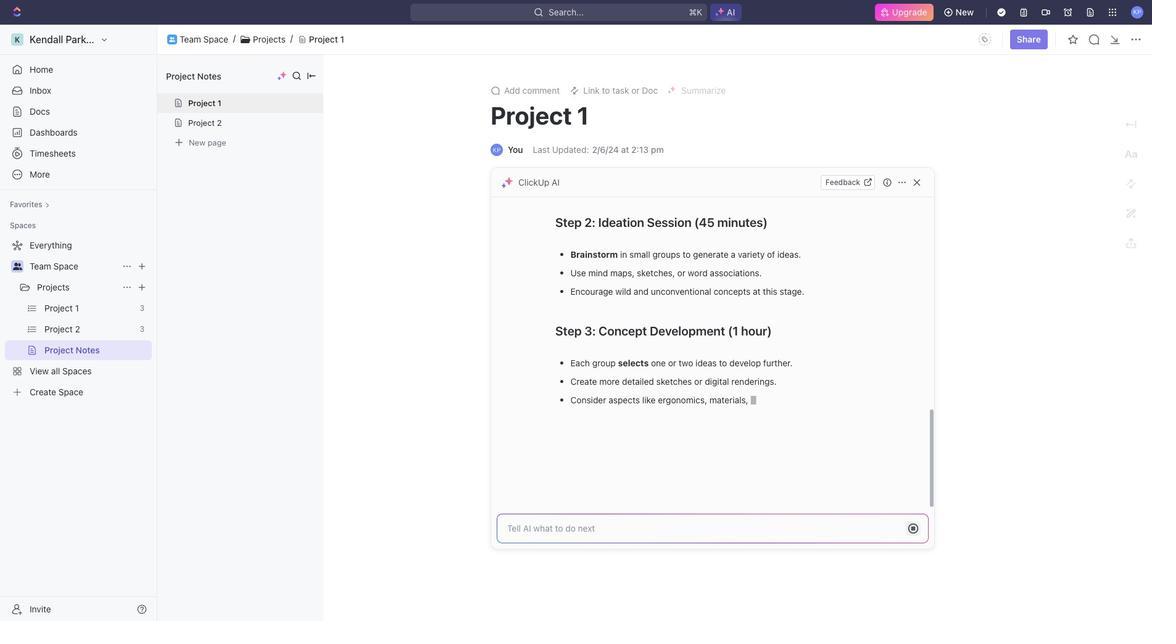 Task type: describe. For each thing, give the bounding box(es) containing it.
team space for rightmost the user group image
[[180, 34, 228, 44]]

brainstorm
[[571, 249, 618, 260]]

or for one
[[668, 358, 677, 368]]

encourage wild and unconventional concepts at this stage.
[[571, 286, 805, 297]]

spaces inside view all spaces link
[[62, 366, 92, 377]]

sketches,
[[637, 268, 675, 278]]

0 horizontal spatial spaces
[[10, 221, 36, 230]]

upgrade
[[892, 7, 928, 17]]

clickup
[[518, 177, 550, 187]]

⌘k
[[689, 7, 702, 17]]

create for create more detailed sketches or digital renderings.
[[571, 376, 597, 387]]

parks's
[[66, 34, 99, 45]]

clickup ai
[[518, 177, 560, 187]]

1 horizontal spatial to
[[683, 249, 691, 260]]

space for rightmost the user group image
[[203, 34, 228, 44]]

or inside the link to task or doc dropdown button
[[632, 85, 640, 96]]

summarize
[[682, 85, 726, 96]]

create space link
[[5, 383, 149, 402]]

development
[[650, 324, 725, 338]]

upgrade link
[[875, 4, 934, 21]]

each
[[571, 358, 590, 368]]

last
[[533, 144, 550, 155]]

3 for 1
[[140, 304, 144, 313]]

project notes inside tree
[[44, 345, 100, 356]]

minutes)
[[718, 215, 768, 230]]

ai button
[[710, 4, 742, 21]]

you
[[508, 144, 523, 155]]

timesheets
[[30, 148, 76, 159]]

renderings.
[[732, 376, 777, 387]]

space for the user group image in sidebar navigation
[[53, 261, 78, 272]]

digital
[[705, 376, 729, 387]]

1 horizontal spatial at
[[753, 286, 761, 297]]

2 inside sidebar navigation
[[75, 324, 80, 335]]

everything link
[[5, 236, 149, 256]]

session
[[647, 215, 692, 230]]

create for create space
[[30, 387, 56, 398]]

2:13
[[632, 144, 649, 155]]

kendall parks's workspace, , element
[[11, 33, 23, 46]]

link
[[583, 85, 600, 96]]

everything
[[30, 240, 72, 251]]

home link
[[5, 60, 152, 80]]

groups
[[653, 249, 681, 260]]

add
[[504, 85, 520, 96]]

docs
[[30, 106, 50, 117]]

k
[[15, 35, 20, 44]]

new button
[[939, 2, 981, 22]]

dashboards link
[[5, 123, 152, 143]]

use
[[571, 268, 586, 278]]

ideation
[[598, 215, 644, 230]]

aspects
[[609, 395, 640, 405]]

1 horizontal spatial projects link
[[253, 34, 286, 45]]

space inside 'link'
[[58, 387, 83, 398]]

more
[[30, 169, 50, 180]]

3:
[[585, 324, 596, 338]]

small
[[630, 249, 650, 260]]

consider aspects like ergonomics, materials,
[[571, 395, 749, 405]]

tree inside sidebar navigation
[[5, 236, 152, 402]]

0 vertical spatial project 2
[[188, 118, 222, 128]]

link to task or doc button
[[565, 82, 663, 99]]

kendall
[[30, 34, 63, 45]]

kp inside dropdown button
[[1134, 8, 1142, 16]]

to inside dropdown button
[[602, 85, 610, 96]]

all
[[51, 366, 60, 377]]

share
[[1017, 34, 1041, 44]]

task
[[613, 85, 629, 96]]

2 horizontal spatial to
[[719, 358, 727, 368]]

view all spaces
[[30, 366, 92, 377]]

more button
[[5, 165, 152, 185]]

create more detailed sketches or digital renderings.
[[571, 376, 777, 387]]

2:
[[585, 215, 596, 230]]

ideas.
[[778, 249, 801, 260]]

1 horizontal spatial 2
[[217, 118, 222, 128]]

pm
[[651, 144, 664, 155]]

step for step 3: concept development (1 hour)
[[556, 324, 582, 338]]

like
[[642, 395, 656, 405]]

favorites button
[[5, 198, 55, 212]]

1 horizontal spatial user group image
[[169, 37, 175, 42]]

sketches
[[656, 376, 692, 387]]

develop
[[730, 358, 761, 368]]

feedback
[[826, 177, 860, 187]]

Tell AI what to do next text field
[[507, 522, 896, 535]]

stage.
[[780, 286, 805, 297]]

create space
[[30, 387, 83, 398]]

last updated: 2/6/24 at 2:13 pm
[[533, 144, 664, 155]]

concepts
[[714, 286, 751, 297]]

link to task or doc
[[583, 85, 658, 96]]

1 inside tree
[[75, 303, 79, 314]]

kp button
[[1128, 2, 1147, 22]]

search...
[[549, 7, 584, 17]]

step 3: concept development (1 hour)
[[556, 324, 772, 338]]

project 2 link
[[44, 320, 135, 339]]

mind
[[589, 268, 608, 278]]

favorites
[[10, 200, 42, 209]]

materials,
[[710, 395, 749, 405]]

one
[[651, 358, 666, 368]]

team space for the user group image in sidebar navigation
[[30, 261, 78, 272]]

word
[[688, 268, 708, 278]]

(1
[[728, 324, 739, 338]]

1 horizontal spatial project notes
[[166, 71, 221, 81]]

team for the user group image in sidebar navigation
[[30, 261, 51, 272]]

projects inside tree
[[37, 282, 70, 293]]

consider
[[571, 395, 606, 405]]

further.
[[763, 358, 793, 368]]



Task type: vqa. For each thing, say whether or not it's contained in the screenshot.
Just for created this task
no



Task type: locate. For each thing, give the bounding box(es) containing it.
3 for 2
[[140, 325, 144, 334]]

1 horizontal spatial create
[[571, 376, 597, 387]]

team for rightmost the user group image
[[180, 34, 201, 44]]

hour)
[[741, 324, 772, 338]]

notes inside sidebar navigation
[[76, 345, 100, 356]]

1 vertical spatial to
[[683, 249, 691, 260]]

to right link
[[602, 85, 610, 96]]

1 horizontal spatial team space
[[180, 34, 228, 44]]

1 horizontal spatial new
[[956, 7, 974, 17]]

inbox link
[[5, 81, 152, 101]]

0 vertical spatial spaces
[[10, 221, 36, 230]]

(45
[[695, 215, 715, 230]]

user group image
[[169, 37, 175, 42], [13, 263, 22, 270]]

and
[[634, 286, 649, 297]]

space
[[203, 34, 228, 44], [53, 261, 78, 272], [58, 387, 83, 398]]

0 vertical spatial user group image
[[169, 37, 175, 42]]

2 vertical spatial space
[[58, 387, 83, 398]]

0 vertical spatial team space link
[[180, 34, 228, 45]]

0 vertical spatial create
[[571, 376, 597, 387]]

0 vertical spatial space
[[203, 34, 228, 44]]

1 vertical spatial notes
[[76, 345, 100, 356]]

team space link for the user group image in sidebar navigation
[[30, 257, 117, 277]]

0 horizontal spatial 2
[[75, 324, 80, 335]]

use mind maps, sketches, or word associations.
[[571, 268, 762, 278]]

0 vertical spatial team
[[180, 34, 201, 44]]

create inside create space 'link'
[[30, 387, 56, 398]]

view
[[30, 366, 49, 377]]

1 vertical spatial team space
[[30, 261, 78, 272]]

0 vertical spatial kp
[[1134, 8, 1142, 16]]

2 down the project 1 link
[[75, 324, 80, 335]]

0 horizontal spatial team space
[[30, 261, 78, 272]]

0 vertical spatial project notes
[[166, 71, 221, 81]]

2 3 from the top
[[140, 325, 144, 334]]

1 vertical spatial ai
[[552, 177, 560, 187]]

3 right the project 1 link
[[140, 304, 144, 313]]

ai
[[727, 7, 735, 17], [552, 177, 560, 187]]

at left this
[[753, 286, 761, 297]]

step
[[556, 215, 582, 230], [556, 324, 582, 338]]

0 horizontal spatial create
[[30, 387, 56, 398]]

project 1 link
[[44, 299, 135, 318]]

notes
[[197, 71, 221, 81], [76, 345, 100, 356]]

step for step 2: ideation session (45 minutes)
[[556, 215, 582, 230]]

or left digital
[[694, 376, 703, 387]]

1 step from the top
[[556, 215, 582, 230]]

spaces up create space 'link'
[[62, 366, 92, 377]]

comment
[[523, 85, 560, 96]]

2 vertical spatial to
[[719, 358, 727, 368]]

a
[[731, 249, 736, 260]]

0 vertical spatial at
[[621, 144, 629, 155]]

updated:
[[552, 144, 589, 155]]

ai right ⌘k
[[727, 7, 735, 17]]

step left 3:
[[556, 324, 582, 338]]

0 vertical spatial ai
[[727, 7, 735, 17]]

1 horizontal spatial spaces
[[62, 366, 92, 377]]

ergonomics,
[[658, 395, 707, 405]]

project notes link
[[44, 341, 149, 360]]

2/6/24
[[592, 144, 619, 155]]

team space link for rightmost the user group image
[[180, 34, 228, 45]]

project 2 inside tree
[[44, 324, 80, 335]]

or left the word
[[677, 268, 686, 278]]

or left doc
[[632, 85, 640, 96]]

1 horizontal spatial team
[[180, 34, 201, 44]]

selects
[[618, 358, 649, 368]]

unconventional
[[651, 286, 712, 297]]

1 vertical spatial at
[[753, 286, 761, 297]]

team inside tree
[[30, 261, 51, 272]]

project 1 inside tree
[[44, 303, 79, 314]]

feedback button
[[821, 175, 875, 190]]

to right ideas
[[719, 358, 727, 368]]

2
[[217, 118, 222, 128], [75, 324, 80, 335]]

tree containing everything
[[5, 236, 152, 402]]

or for sketches
[[694, 376, 703, 387]]

1 vertical spatial create
[[30, 387, 56, 398]]

doc
[[642, 85, 658, 96]]

kp
[[1134, 8, 1142, 16], [493, 146, 501, 154]]

add comment
[[504, 85, 560, 96]]

0 vertical spatial 2
[[217, 118, 222, 128]]

1 vertical spatial new
[[189, 137, 205, 147]]

project 1
[[309, 34, 344, 44], [188, 98, 221, 108], [491, 101, 589, 130], [44, 303, 79, 314]]

1 vertical spatial 2
[[75, 324, 80, 335]]

1 vertical spatial step
[[556, 324, 582, 338]]

to right groups
[[683, 249, 691, 260]]

encourage
[[571, 286, 613, 297]]

team space link
[[180, 34, 228, 45], [30, 257, 117, 277]]

0 horizontal spatial project notes
[[44, 345, 100, 356]]

2 step from the top
[[556, 324, 582, 338]]

generate
[[693, 249, 729, 260]]

or for sketches,
[[677, 268, 686, 278]]

team space inside tree
[[30, 261, 78, 272]]

3 up project notes link
[[140, 325, 144, 334]]

create down view on the bottom of the page
[[30, 387, 56, 398]]

1 horizontal spatial ai
[[727, 7, 735, 17]]

team space link inside tree
[[30, 257, 117, 277]]

0 horizontal spatial new
[[189, 137, 205, 147]]

variety
[[738, 249, 765, 260]]

1 vertical spatial project notes
[[44, 345, 100, 356]]

0 horizontal spatial ai
[[552, 177, 560, 187]]

2 up 'page'
[[217, 118, 222, 128]]

timesheets link
[[5, 144, 152, 164]]

new left 'page'
[[189, 137, 205, 147]]

1 vertical spatial user group image
[[13, 263, 22, 270]]

0 horizontal spatial team space link
[[30, 257, 117, 277]]

0 horizontal spatial projects
[[37, 282, 70, 293]]

or
[[632, 85, 640, 96], [677, 268, 686, 278], [668, 358, 677, 368], [694, 376, 703, 387]]

at
[[621, 144, 629, 155], [753, 286, 761, 297]]

in
[[620, 249, 627, 260]]

create
[[571, 376, 597, 387], [30, 387, 56, 398]]

0 vertical spatial to
[[602, 85, 610, 96]]

0 vertical spatial 3
[[140, 304, 144, 313]]

kendall parks's workspace
[[30, 34, 153, 45]]

new inside 'new' button
[[956, 7, 974, 17]]

concept
[[599, 324, 647, 338]]

1 vertical spatial spaces
[[62, 366, 92, 377]]

1 vertical spatial 3
[[140, 325, 144, 334]]

inbox
[[30, 85, 51, 96]]

1 vertical spatial space
[[53, 261, 78, 272]]

new
[[956, 7, 974, 17], [189, 137, 205, 147]]

0 horizontal spatial projects link
[[37, 278, 117, 298]]

0 vertical spatial projects link
[[253, 34, 286, 45]]

0 vertical spatial notes
[[197, 71, 221, 81]]

view all spaces link
[[5, 362, 149, 381]]

sidebar navigation
[[0, 25, 160, 622]]

1 horizontal spatial projects
[[253, 34, 286, 44]]

project 2 down the project 1 link
[[44, 324, 80, 335]]

new right the upgrade
[[956, 7, 974, 17]]

1 vertical spatial projects
[[37, 282, 70, 293]]

ideas
[[696, 358, 717, 368]]

0 horizontal spatial team
[[30, 261, 51, 272]]

two
[[679, 358, 693, 368]]

or left two at the right of page
[[668, 358, 677, 368]]

1 vertical spatial projects link
[[37, 278, 117, 298]]

detailed
[[622, 376, 654, 387]]

project notes
[[166, 71, 221, 81], [44, 345, 100, 356]]

ai right clickup
[[552, 177, 560, 187]]

ai inside button
[[727, 7, 735, 17]]

new for new page
[[189, 137, 205, 147]]

0 horizontal spatial user group image
[[13, 263, 22, 270]]

new page
[[189, 137, 226, 147]]

0 horizontal spatial notes
[[76, 345, 100, 356]]

0 vertical spatial new
[[956, 7, 974, 17]]

tree
[[5, 236, 152, 402]]

spaces down "favorites"
[[10, 221, 36, 230]]

0 horizontal spatial to
[[602, 85, 610, 96]]

1 vertical spatial project 2
[[44, 324, 80, 335]]

0 vertical spatial step
[[556, 215, 582, 230]]

workspace
[[102, 34, 153, 45]]

0 vertical spatial projects
[[253, 34, 286, 44]]

1 vertical spatial kp
[[493, 146, 501, 154]]

dropdown menu image
[[975, 30, 995, 49]]

1 3 from the top
[[140, 304, 144, 313]]

1 vertical spatial team space link
[[30, 257, 117, 277]]

home
[[30, 64, 53, 75]]

step left '2:'
[[556, 215, 582, 230]]

0 horizontal spatial at
[[621, 144, 629, 155]]

wild
[[616, 286, 632, 297]]

at left 2:13
[[621, 144, 629, 155]]

0 horizontal spatial kp
[[493, 146, 501, 154]]

of
[[767, 249, 775, 260]]

associations.
[[710, 268, 762, 278]]

0 vertical spatial team space
[[180, 34, 228, 44]]

this
[[763, 286, 778, 297]]

project 2 up new page
[[188, 118, 222, 128]]

1 horizontal spatial project 2
[[188, 118, 222, 128]]

1 horizontal spatial kp
[[1134, 8, 1142, 16]]

invite
[[30, 604, 51, 614]]

maps,
[[611, 268, 635, 278]]

1 horizontal spatial notes
[[197, 71, 221, 81]]

user group image inside sidebar navigation
[[13, 263, 22, 270]]

projects
[[253, 34, 286, 44], [37, 282, 70, 293]]

more
[[599, 376, 620, 387]]

each group selects one or two ideas to develop further.
[[571, 358, 793, 368]]

1
[[340, 34, 344, 44], [218, 98, 221, 108], [577, 101, 589, 130], [75, 303, 79, 314]]

new for new
[[956, 7, 974, 17]]

step 2: ideation session (45 minutes)
[[556, 215, 768, 230]]

1 vertical spatial team
[[30, 261, 51, 272]]

0 horizontal spatial project 2
[[44, 324, 80, 335]]

1 horizontal spatial team space link
[[180, 34, 228, 45]]

create down the 'each'
[[571, 376, 597, 387]]



